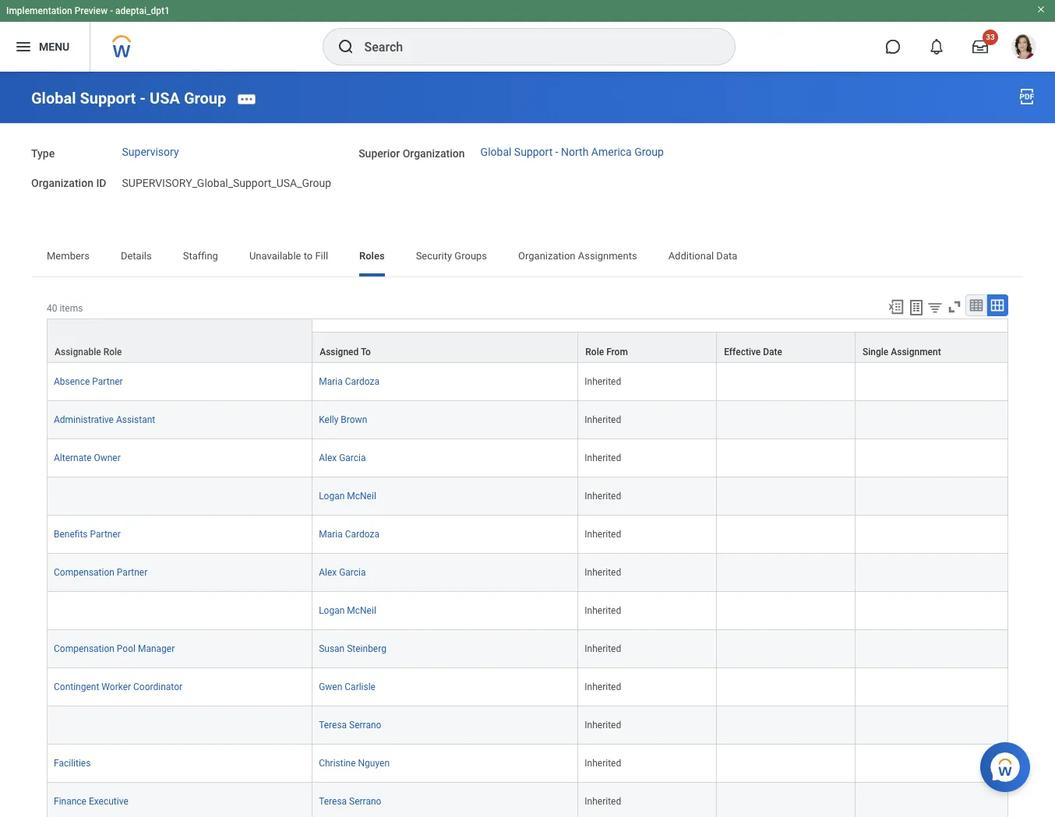 Task type: locate. For each thing, give the bounding box(es) containing it.
1 horizontal spatial global
[[481, 146, 512, 158]]

teresa for 'row' containing teresa serrano
[[319, 721, 347, 731]]

1 vertical spatial teresa
[[319, 797, 347, 808]]

support left north
[[514, 146, 553, 158]]

global support - usa group
[[31, 89, 226, 107]]

0 vertical spatial alex garcia
[[319, 453, 366, 464]]

support
[[80, 89, 136, 107], [514, 146, 553, 158]]

items
[[60, 303, 83, 314]]

tab list containing members
[[31, 239, 1024, 277]]

0 horizontal spatial -
[[110, 5, 113, 16]]

1 vertical spatial garcia
[[339, 568, 366, 579]]

2 cardoza from the top
[[345, 530, 380, 540]]

12 inherited from the top
[[585, 797, 621, 808]]

role right assignable
[[103, 347, 122, 358]]

0 vertical spatial alex garcia link
[[319, 450, 366, 464]]

absence partner
[[54, 377, 123, 388]]

0 vertical spatial partner
[[92, 377, 123, 388]]

2 serrano from the top
[[349, 797, 382, 808]]

logan up susan
[[319, 606, 345, 617]]

assignable role row
[[47, 319, 1009, 363]]

assignable
[[55, 347, 101, 358]]

tab list
[[31, 239, 1024, 277]]

group right usa
[[184, 89, 226, 107]]

kelly
[[319, 415, 339, 426]]

global support - north america group
[[481, 146, 664, 158]]

0 vertical spatial logan mcneil
[[319, 491, 376, 502]]

9 inherited from the top
[[585, 682, 621, 693]]

- right the "preview"
[[110, 5, 113, 16]]

0 horizontal spatial support
[[80, 89, 136, 107]]

0 vertical spatial maria cardoza link
[[319, 374, 380, 388]]

row containing compensation partner
[[47, 554, 1009, 593]]

data
[[717, 250, 738, 262]]

1 vertical spatial logan
[[319, 606, 345, 617]]

partner down assignable role
[[92, 377, 123, 388]]

0 vertical spatial alex
[[319, 453, 337, 464]]

1 vertical spatial group
[[635, 146, 664, 158]]

1 garcia from the top
[[339, 453, 366, 464]]

organization down type
[[31, 177, 93, 190]]

6 row from the top
[[47, 516, 1009, 554]]

steinberg
[[347, 644, 387, 655]]

unavailable to fill
[[249, 250, 328, 262]]

13 row from the top
[[47, 784, 1009, 818]]

12 row from the top
[[47, 745, 1009, 784]]

0 vertical spatial -
[[110, 5, 113, 16]]

role
[[103, 347, 122, 358], [586, 347, 604, 358]]

1 horizontal spatial -
[[140, 89, 146, 107]]

teresa serrano link down gwen carlisle on the left bottom of the page
[[319, 717, 382, 731]]

1 cardoza from the top
[[345, 377, 380, 388]]

benefits partner link
[[54, 526, 121, 540]]

2 horizontal spatial -
[[556, 146, 559, 158]]

1 serrano from the top
[[349, 721, 382, 731]]

1 vertical spatial serrano
[[349, 797, 382, 808]]

0 vertical spatial compensation
[[54, 568, 115, 579]]

1 inherited from the top
[[585, 377, 621, 388]]

1 maria cardoza link from the top
[[319, 374, 380, 388]]

logan
[[319, 491, 345, 502], [319, 606, 345, 617]]

row containing benefits partner
[[47, 516, 1009, 554]]

11 inherited from the top
[[585, 759, 621, 770]]

garcia
[[339, 453, 366, 464], [339, 568, 366, 579]]

2 logan mcneil link from the top
[[319, 603, 376, 617]]

contingent worker coordinator link
[[54, 679, 182, 693]]

2 teresa serrano link from the top
[[319, 794, 382, 808]]

teresa serrano
[[319, 721, 382, 731], [319, 797, 382, 808]]

2 role from the left
[[586, 347, 604, 358]]

assigned
[[320, 347, 359, 358]]

details
[[121, 250, 152, 262]]

logan for first logan mcneil link from the bottom
[[319, 606, 345, 617]]

compensation for compensation partner
[[54, 568, 115, 579]]

- for adeptai_dpt1
[[110, 5, 113, 16]]

christine nguyen
[[319, 759, 390, 770]]

teresa down 'gwen'
[[319, 721, 347, 731]]

maria cardoza link for absence partner
[[319, 374, 380, 388]]

2 maria cardoza from the top
[[319, 530, 380, 540]]

7 row from the top
[[47, 554, 1009, 593]]

1 vertical spatial organization
[[31, 177, 93, 190]]

0 vertical spatial teresa
[[319, 721, 347, 731]]

2 inherited from the top
[[585, 415, 621, 426]]

teresa
[[319, 721, 347, 731], [319, 797, 347, 808]]

alex up susan
[[319, 568, 337, 579]]

implementation
[[6, 5, 72, 16]]

1 vertical spatial alex
[[319, 568, 337, 579]]

manager
[[138, 644, 175, 655]]

logan mcneil link up susan steinberg link
[[319, 603, 376, 617]]

0 horizontal spatial group
[[184, 89, 226, 107]]

inherited for finance executive
[[585, 797, 621, 808]]

0 vertical spatial logan mcneil link
[[319, 488, 376, 502]]

1 horizontal spatial support
[[514, 146, 553, 158]]

contingent
[[54, 682, 99, 693]]

alex garcia link up susan steinberg link
[[319, 565, 366, 579]]

garcia for alternate owner
[[339, 453, 366, 464]]

1 vertical spatial alex garcia link
[[319, 565, 366, 579]]

1 vertical spatial mcneil
[[347, 606, 376, 617]]

alex garcia link
[[319, 450, 366, 464], [319, 565, 366, 579]]

2 teresa serrano from the top
[[319, 797, 382, 808]]

alex garcia down kelly brown
[[319, 453, 366, 464]]

1 vertical spatial maria
[[319, 530, 343, 540]]

2 vertical spatial -
[[556, 146, 559, 158]]

0 vertical spatial logan
[[319, 491, 345, 502]]

view printable version (pdf) image
[[1018, 87, 1037, 106]]

- left north
[[556, 146, 559, 158]]

cell
[[717, 363, 856, 402], [856, 363, 1009, 402], [717, 402, 856, 440], [856, 402, 1009, 440], [717, 440, 856, 478], [856, 440, 1009, 478], [47, 478, 313, 516], [717, 478, 856, 516], [856, 478, 1009, 516], [717, 516, 856, 554], [856, 516, 1009, 554], [717, 554, 856, 593], [856, 554, 1009, 593], [47, 593, 313, 631], [717, 593, 856, 631], [856, 593, 1009, 631], [717, 631, 856, 669], [856, 631, 1009, 669], [717, 669, 856, 707], [856, 669, 1009, 707], [47, 707, 313, 745], [717, 707, 856, 745], [856, 707, 1009, 745], [717, 745, 856, 784], [856, 745, 1009, 784], [717, 784, 856, 818], [856, 784, 1009, 818]]

1 vertical spatial global
[[481, 146, 512, 158]]

partner right "benefits"
[[90, 530, 121, 540]]

maria cardoza link for benefits partner
[[319, 526, 380, 540]]

inbox large image
[[973, 39, 988, 55]]

1 vertical spatial support
[[514, 146, 553, 158]]

0 horizontal spatial global
[[31, 89, 76, 107]]

1 role from the left
[[103, 347, 122, 358]]

worker
[[102, 682, 131, 693]]

adeptai_dpt1
[[115, 5, 170, 16]]

- inside 'menu' banner
[[110, 5, 113, 16]]

0 vertical spatial global
[[31, 89, 76, 107]]

inherited for benefits partner
[[585, 530, 621, 540]]

compensation up the contingent
[[54, 644, 115, 655]]

1 vertical spatial teresa serrano
[[319, 797, 382, 808]]

10 inherited from the top
[[585, 721, 621, 731]]

2 alex from the top
[[319, 568, 337, 579]]

close environment banner image
[[1037, 5, 1046, 14]]

5 inherited from the top
[[585, 530, 621, 540]]

0 vertical spatial maria
[[319, 377, 343, 388]]

unavailable
[[249, 250, 301, 262]]

expand table image
[[990, 298, 1006, 314]]

organization inside tab list
[[518, 250, 576, 262]]

christine
[[319, 759, 356, 770]]

0 vertical spatial garcia
[[339, 453, 366, 464]]

2 logan mcneil from the top
[[319, 606, 376, 617]]

0 vertical spatial maria cardoza
[[319, 377, 380, 388]]

1 maria cardoza from the top
[[319, 377, 380, 388]]

1 vertical spatial cardoza
[[345, 530, 380, 540]]

3 inherited from the top
[[585, 453, 621, 464]]

teresa serrano down 'christine nguyen'
[[319, 797, 382, 808]]

1 vertical spatial logan mcneil
[[319, 606, 376, 617]]

organization for organization id
[[31, 177, 93, 190]]

1 teresa serrano link from the top
[[319, 717, 382, 731]]

organization for organization assignments
[[518, 250, 576, 262]]

2 row from the top
[[47, 363, 1009, 402]]

gwen carlisle link
[[319, 679, 376, 693]]

maria for absence partner
[[319, 377, 343, 388]]

profile logan mcneil image
[[1012, 34, 1037, 62]]

alex garcia up susan steinberg link
[[319, 568, 366, 579]]

contingent worker coordinator
[[54, 682, 182, 693]]

teresa serrano link down 'christine nguyen'
[[319, 794, 382, 808]]

logan mcneil link down kelly brown
[[319, 488, 376, 502]]

0 vertical spatial support
[[80, 89, 136, 107]]

1 alex from the top
[[319, 453, 337, 464]]

1 logan mcneil link from the top
[[319, 488, 376, 502]]

serrano
[[349, 721, 382, 731], [349, 797, 382, 808]]

1 horizontal spatial group
[[635, 146, 664, 158]]

members
[[47, 250, 90, 262]]

maria
[[319, 377, 343, 388], [319, 530, 343, 540]]

2 garcia from the top
[[339, 568, 366, 579]]

8 inherited from the top
[[585, 644, 621, 655]]

row
[[47, 332, 1009, 363], [47, 363, 1009, 402], [47, 402, 1009, 440], [47, 440, 1009, 478], [47, 478, 1009, 516], [47, 516, 1009, 554], [47, 554, 1009, 593], [47, 593, 1009, 631], [47, 631, 1009, 669], [47, 669, 1009, 707], [47, 707, 1009, 745], [47, 745, 1009, 784], [47, 784, 1009, 818]]

serrano down nguyen
[[349, 797, 382, 808]]

logan mcneil
[[319, 491, 376, 502], [319, 606, 376, 617]]

alex garcia link for compensation partner
[[319, 565, 366, 579]]

10 row from the top
[[47, 669, 1009, 707]]

2 vertical spatial partner
[[117, 568, 148, 579]]

2 alex garcia link from the top
[[319, 565, 366, 579]]

0 horizontal spatial role
[[103, 347, 122, 358]]

2 maria cardoza link from the top
[[319, 526, 380, 540]]

mcneil for first logan mcneil link from the bottom
[[347, 606, 376, 617]]

mcneil down 'brown'
[[347, 491, 376, 502]]

1 horizontal spatial organization
[[403, 147, 465, 160]]

alex garcia link down kelly brown
[[319, 450, 366, 464]]

3 row from the top
[[47, 402, 1009, 440]]

2 maria from the top
[[319, 530, 343, 540]]

0 vertical spatial mcneil
[[347, 491, 376, 502]]

global for global support - usa group
[[31, 89, 76, 107]]

2 compensation from the top
[[54, 644, 115, 655]]

inherited for administrative assistant
[[585, 415, 621, 426]]

toolbar inside the global support - usa group main content
[[881, 295, 1009, 319]]

role inside popup button
[[103, 347, 122, 358]]

2 vertical spatial organization
[[518, 250, 576, 262]]

fill
[[315, 250, 328, 262]]

additional
[[669, 250, 714, 262]]

Search Workday  search field
[[364, 30, 703, 64]]

1 alex garcia link from the top
[[319, 450, 366, 464]]

logan down kelly
[[319, 491, 345, 502]]

partner down benefits partner
[[117, 568, 148, 579]]

1 mcneil from the top
[[347, 491, 376, 502]]

1 logan from the top
[[319, 491, 345, 502]]

to
[[361, 347, 371, 358]]

role left from
[[586, 347, 604, 358]]

1 maria from the top
[[319, 377, 343, 388]]

administrative assistant
[[54, 415, 155, 426]]

supervisory_global_support_usa_group
[[122, 177, 331, 190]]

33 button
[[963, 30, 999, 64]]

global support - north america group link
[[481, 146, 664, 158]]

partner for absence partner
[[92, 377, 123, 388]]

1 row from the top
[[47, 332, 1009, 363]]

inherited for compensation partner
[[585, 568, 621, 579]]

carlisle
[[345, 682, 376, 693]]

2 alex garcia from the top
[[319, 568, 366, 579]]

global
[[31, 89, 76, 107], [481, 146, 512, 158]]

- left usa
[[140, 89, 146, 107]]

compensation pool manager
[[54, 644, 175, 655]]

maria cardoza for benefits partner
[[319, 530, 380, 540]]

-
[[110, 5, 113, 16], [140, 89, 146, 107], [556, 146, 559, 158]]

2 teresa from the top
[[319, 797, 347, 808]]

role inside popup button
[[586, 347, 604, 358]]

usa
[[150, 89, 180, 107]]

teresa serrano up christine nguyen link
[[319, 721, 382, 731]]

inherited
[[585, 377, 621, 388], [585, 415, 621, 426], [585, 453, 621, 464], [585, 491, 621, 502], [585, 530, 621, 540], [585, 568, 621, 579], [585, 606, 621, 617], [585, 644, 621, 655], [585, 682, 621, 693], [585, 721, 621, 731], [585, 759, 621, 770], [585, 797, 621, 808]]

group right america
[[635, 146, 664, 158]]

logan mcneil for second logan mcneil link from the bottom
[[319, 491, 376, 502]]

logan mcneil up susan steinberg link
[[319, 606, 376, 617]]

cardoza for absence partner
[[345, 377, 380, 388]]

4 row from the top
[[47, 440, 1009, 478]]

facilities link
[[54, 756, 91, 770]]

alex garcia
[[319, 453, 366, 464], [319, 568, 366, 579]]

1 logan mcneil from the top
[[319, 491, 376, 502]]

support for north
[[514, 146, 553, 158]]

effective
[[724, 347, 761, 358]]

2 horizontal spatial organization
[[518, 250, 576, 262]]

alex
[[319, 453, 337, 464], [319, 568, 337, 579]]

global support - usa group link
[[31, 89, 226, 107]]

logan mcneil down kelly brown
[[319, 491, 376, 502]]

7 inherited from the top
[[585, 606, 621, 617]]

compensation partner
[[54, 568, 148, 579]]

1 vertical spatial teresa serrano link
[[319, 794, 382, 808]]

notifications large image
[[929, 39, 945, 55]]

0 vertical spatial teresa serrano
[[319, 721, 382, 731]]

serrano up christine nguyen link
[[349, 721, 382, 731]]

logan mcneil link
[[319, 488, 376, 502], [319, 603, 376, 617]]

compensation
[[54, 568, 115, 579], [54, 644, 115, 655]]

0 vertical spatial group
[[184, 89, 226, 107]]

1 alex garcia from the top
[[319, 453, 366, 464]]

susan steinberg
[[319, 644, 387, 655]]

maria cardoza link
[[319, 374, 380, 388], [319, 526, 380, 540]]

1 vertical spatial partner
[[90, 530, 121, 540]]

mcneil up susan steinberg link
[[347, 606, 376, 617]]

alex garcia for alternate owner
[[319, 453, 366, 464]]

11 row from the top
[[47, 707, 1009, 745]]

1 vertical spatial maria cardoza link
[[319, 526, 380, 540]]

teresa down christine
[[319, 797, 347, 808]]

2 mcneil from the top
[[347, 606, 376, 617]]

1 teresa serrano from the top
[[319, 721, 382, 731]]

2 logan from the top
[[319, 606, 345, 617]]

teresa serrano link for 'row' containing finance executive
[[319, 794, 382, 808]]

garcia up susan steinberg link
[[339, 568, 366, 579]]

teresa serrano link
[[319, 717, 382, 731], [319, 794, 382, 808]]

1 horizontal spatial role
[[586, 347, 604, 358]]

christine nguyen link
[[319, 756, 390, 770]]

1 vertical spatial alex garcia
[[319, 568, 366, 579]]

mcneil for second logan mcneil link from the bottom
[[347, 491, 376, 502]]

justify image
[[14, 37, 33, 56]]

support left usa
[[80, 89, 136, 107]]

compensation down benefits partner
[[54, 568, 115, 579]]

alex down kelly
[[319, 453, 337, 464]]

9 row from the top
[[47, 631, 1009, 669]]

tab list inside the global support - usa group main content
[[31, 239, 1024, 277]]

0 vertical spatial serrano
[[349, 721, 382, 731]]

alex for alternate owner
[[319, 453, 337, 464]]

0 vertical spatial cardoza
[[345, 377, 380, 388]]

toolbar
[[881, 295, 1009, 319]]

global for global support - north america group
[[481, 146, 512, 158]]

1 vertical spatial logan mcneil link
[[319, 603, 376, 617]]

garcia down 'brown'
[[339, 453, 366, 464]]

organization left the "assignments" on the top of the page
[[518, 250, 576, 262]]

6 inherited from the top
[[585, 568, 621, 579]]

1 vertical spatial maria cardoza
[[319, 530, 380, 540]]

0 vertical spatial teresa serrano link
[[319, 717, 382, 731]]

1 vertical spatial -
[[140, 89, 146, 107]]

cardoza
[[345, 377, 380, 388], [345, 530, 380, 540]]

0 horizontal spatial organization
[[31, 177, 93, 190]]

inherited for facilities
[[585, 759, 621, 770]]

assignment
[[891, 347, 941, 358]]

1 teresa from the top
[[319, 721, 347, 731]]

1 vertical spatial compensation
[[54, 644, 115, 655]]

serrano for 'row' containing teresa serrano
[[349, 721, 382, 731]]

export to worksheets image
[[907, 299, 926, 317]]

organization id
[[31, 177, 106, 190]]

organization right the superior
[[403, 147, 465, 160]]

brown
[[341, 415, 367, 426]]

organization
[[403, 147, 465, 160], [31, 177, 93, 190], [518, 250, 576, 262]]

1 compensation from the top
[[54, 568, 115, 579]]



Task type: vqa. For each thing, say whether or not it's contained in the screenshot.
Preview
yes



Task type: describe. For each thing, give the bounding box(es) containing it.
groups
[[455, 250, 487, 262]]

8 row from the top
[[47, 593, 1009, 631]]

role from button
[[579, 333, 716, 363]]

row containing facilities
[[47, 745, 1009, 784]]

effective date
[[724, 347, 783, 358]]

preview
[[75, 5, 108, 16]]

alternate owner
[[54, 453, 121, 464]]

gwen
[[319, 682, 342, 693]]

inherited for compensation pool manager
[[585, 644, 621, 655]]

menu banner
[[0, 0, 1055, 72]]

inherited for absence partner
[[585, 377, 621, 388]]

staffing
[[183, 250, 218, 262]]

single
[[863, 347, 889, 358]]

superior organization
[[359, 147, 465, 160]]

fullscreen image
[[946, 299, 963, 316]]

america
[[592, 146, 632, 158]]

menu button
[[0, 22, 90, 72]]

supervisory
[[122, 146, 179, 158]]

alternate owner link
[[54, 450, 121, 464]]

row containing alternate owner
[[47, 440, 1009, 478]]

logan mcneil for first logan mcneil link from the bottom
[[319, 606, 376, 617]]

susan
[[319, 644, 345, 655]]

id
[[96, 177, 106, 190]]

finance executive
[[54, 797, 128, 808]]

kelly brown
[[319, 415, 367, 426]]

alex garcia for compensation partner
[[319, 568, 366, 579]]

coordinator
[[133, 682, 182, 693]]

north
[[561, 146, 589, 158]]

absence
[[54, 377, 90, 388]]

garcia for compensation partner
[[339, 568, 366, 579]]

owner
[[94, 453, 121, 464]]

support for usa
[[80, 89, 136, 107]]

role from
[[586, 347, 628, 358]]

superior
[[359, 147, 400, 160]]

teresa serrano link for 'row' containing teresa serrano
[[319, 717, 382, 731]]

finance executive link
[[54, 794, 128, 808]]

search image
[[336, 37, 355, 56]]

gwen carlisle
[[319, 682, 376, 693]]

assignable role
[[55, 347, 122, 358]]

additional data
[[669, 250, 738, 262]]

roles
[[359, 250, 385, 262]]

teresa serrano for 'row' containing finance executive
[[319, 797, 382, 808]]

assignable role button
[[48, 320, 312, 363]]

single assignment button
[[856, 333, 1008, 363]]

row containing teresa serrano
[[47, 707, 1009, 745]]

absence partner link
[[54, 374, 123, 388]]

kelly brown link
[[319, 412, 367, 426]]

inherited for contingent worker coordinator
[[585, 682, 621, 693]]

facilities
[[54, 759, 91, 770]]

serrano for 'row' containing finance executive
[[349, 797, 382, 808]]

partner for benefits partner
[[90, 530, 121, 540]]

teresa for 'row' containing finance executive
[[319, 797, 347, 808]]

row containing compensation pool manager
[[47, 631, 1009, 669]]

compensation pool manager link
[[54, 641, 175, 655]]

compensation partner link
[[54, 565, 148, 579]]

maria for benefits partner
[[319, 530, 343, 540]]

select to filter grid data image
[[927, 300, 944, 316]]

40
[[47, 303, 57, 314]]

finance
[[54, 797, 86, 808]]

logan for second logan mcneil link from the bottom
[[319, 491, 345, 502]]

40 items
[[47, 303, 83, 314]]

administrative assistant link
[[54, 412, 155, 426]]

row containing absence partner
[[47, 363, 1009, 402]]

compensation for compensation pool manager
[[54, 644, 115, 655]]

- for north
[[556, 146, 559, 158]]

date
[[763, 347, 783, 358]]

supervisory link
[[122, 146, 179, 158]]

assigned to button
[[313, 333, 578, 363]]

partner for compensation partner
[[117, 568, 148, 579]]

33
[[986, 33, 995, 41]]

assistant
[[116, 415, 155, 426]]

row containing assigned to
[[47, 332, 1009, 363]]

susan steinberg link
[[319, 641, 387, 655]]

alex garcia link for alternate owner
[[319, 450, 366, 464]]

alex for compensation partner
[[319, 568, 337, 579]]

security groups
[[416, 250, 487, 262]]

executive
[[89, 797, 128, 808]]

teresa serrano for 'row' containing teresa serrano
[[319, 721, 382, 731]]

nguyen
[[358, 759, 390, 770]]

administrative
[[54, 415, 114, 426]]

benefits partner
[[54, 530, 121, 540]]

from
[[607, 347, 628, 358]]

row containing contingent worker coordinator
[[47, 669, 1009, 707]]

export to excel image
[[888, 299, 905, 316]]

assigned to
[[320, 347, 371, 358]]

effective date button
[[717, 333, 855, 363]]

4 inherited from the top
[[585, 491, 621, 502]]

cardoza for benefits partner
[[345, 530, 380, 540]]

maria cardoza for absence partner
[[319, 377, 380, 388]]

type
[[31, 147, 55, 160]]

alternate
[[54, 453, 92, 464]]

- for usa
[[140, 89, 146, 107]]

inherited for alternate owner
[[585, 453, 621, 464]]

global support - usa group main content
[[0, 72, 1055, 818]]

row containing administrative assistant
[[47, 402, 1009, 440]]

table image
[[969, 298, 985, 314]]

0 vertical spatial organization
[[403, 147, 465, 160]]

security
[[416, 250, 452, 262]]

assignments
[[578, 250, 637, 262]]

menu
[[39, 40, 70, 53]]

row containing finance executive
[[47, 784, 1009, 818]]

single assignment
[[863, 347, 941, 358]]

pool
[[117, 644, 136, 655]]

5 row from the top
[[47, 478, 1009, 516]]

to
[[304, 250, 313, 262]]



